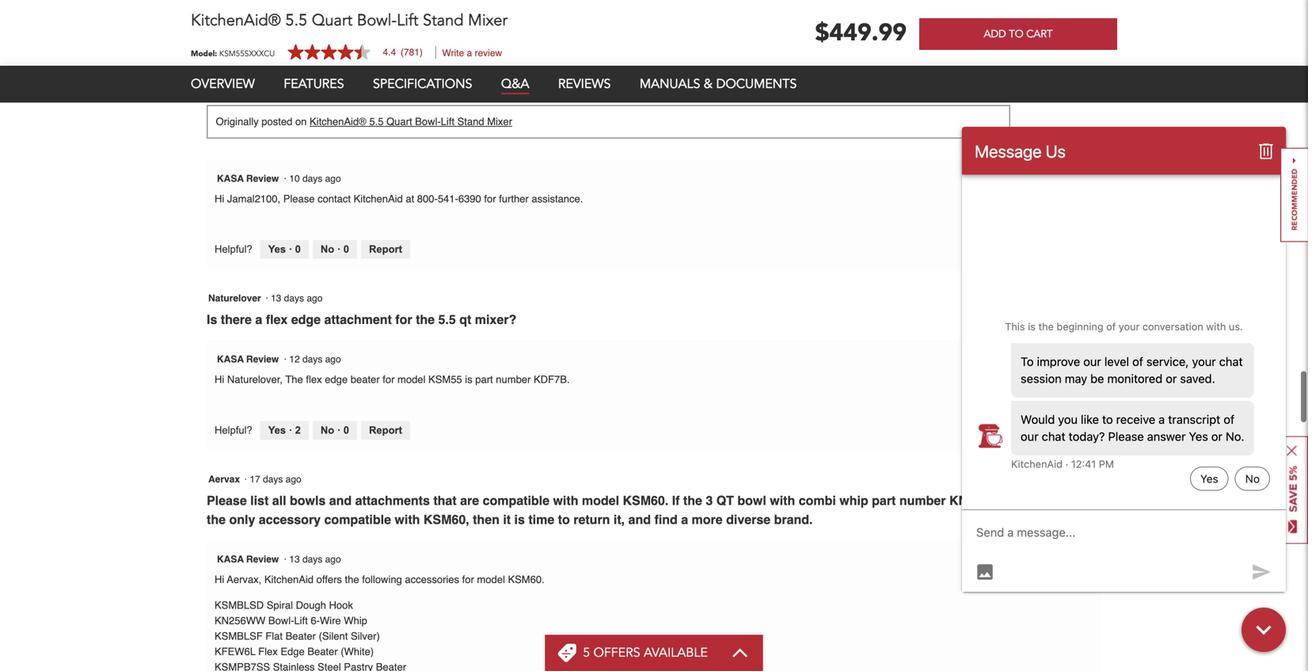 Task type: locate. For each thing, give the bounding box(es) containing it.
hi left aervax,
[[215, 573, 224, 585]]

please list all bowls and attachments that are  compatible with model ksm60.  if the 3 qt bowl with combi whip part number kn3cw is the only accessory compatible with ksm60, then it is time to return it, and find a more diverse brand.
[[207, 493, 1010, 527]]

1 vertical spatial hi
[[215, 374, 224, 385]]

0 horizontal spatial bowl-
[[268, 615, 294, 626]]

1 vertical spatial no · 0
[[321, 424, 349, 436]]

0 horizontal spatial ksm60.
[[508, 573, 545, 585]]

lift up (781) on the top of the page
[[397, 10, 419, 31]]

1 vertical spatial please
[[207, 493, 247, 508]]

write
[[442, 48, 464, 59]]

mixer? down (781) on the top of the page
[[393, 67, 434, 81]]

0 vertical spatial content helpfulness group
[[215, 240, 410, 259]]

ago
[[308, 47, 324, 58], [325, 173, 341, 184], [307, 293, 323, 304], [325, 354, 341, 365], [286, 474, 302, 485], [325, 554, 341, 565]]

content helpfulness group
[[215, 240, 410, 259], [215, 421, 410, 440]]

a right there
[[255, 312, 262, 327]]

1 yes from the top
[[268, 243, 286, 255]]

aervax
[[208, 474, 240, 485]]

0 vertical spatial number
[[496, 374, 531, 385]]

1 kasa from the top
[[217, 173, 244, 184]]

hi naturelover, the flex edge beater for model ksm55 is part number kdf7b.
[[215, 374, 570, 385]]

5.5 left qt
[[439, 312, 456, 327]]

please down the aervax button
[[207, 493, 247, 508]]

review for is there a flex edge attachment for the 5.5 qt mixer?
[[246, 354, 279, 365]]

1 helpful? from the top
[[215, 243, 252, 255]]

0 vertical spatial review
[[246, 173, 279, 184]]

5.5 down this
[[369, 116, 384, 128]]

· left the 17 in the left bottom of the page
[[245, 474, 247, 485]]

0 horizontal spatial 13
[[271, 293, 282, 304]]

0 vertical spatial a
[[467, 48, 472, 59]]

please inside please list all bowls and attachments that are  compatible with model ksm60.  if the 3 qt bowl with combi whip part number kn3cw is the only accessory compatible with ksm60, then it is time to return it, and find a more diverse brand.
[[207, 493, 247, 508]]

ksmblsd spiral dough hook kn256ww bowl-lift 6-wire whip ksmblsf flat beater (silent silver) kfew6l flex edge beater (white)
[[215, 599, 380, 657]]

review
[[475, 48, 502, 59]]

is
[[273, 67, 284, 81], [465, 374, 473, 385], [1000, 493, 1010, 508], [515, 512, 525, 527]]

0 vertical spatial quart
[[312, 10, 353, 31]]

report button down hi jamal2100, please contact kitchenaid at 800-541-6390 for further assistance. in the top left of the page
[[361, 240, 410, 259]]

the
[[416, 312, 435, 327], [684, 493, 703, 508], [207, 512, 226, 527], [345, 573, 359, 585]]

offers right "5"
[[594, 644, 641, 662]]

1 vertical spatial kitchenaid
[[264, 573, 314, 585]]

report button for originally posted on
[[361, 240, 410, 259]]

small down ksm55sxxxcu at the top left of page
[[237, 67, 269, 81]]

days right 12 at the bottom of the page
[[303, 354, 323, 365]]

combi
[[799, 493, 836, 508]]

number left kdf7b.
[[496, 374, 531, 385]]

overview link
[[191, 75, 255, 93]]

it
[[503, 512, 511, 527]]

no · 0
[[321, 243, 349, 255], [321, 424, 349, 436]]

1 horizontal spatial 5.5
[[369, 116, 384, 128]]

with down 'attachments' at the bottom left of the page
[[395, 512, 420, 527]]

helpful? up the aervax button
[[215, 424, 252, 436]]

and
[[329, 493, 352, 508], [629, 512, 651, 527]]

mixer up the review
[[468, 10, 508, 31]]

13 down accessory
[[289, 554, 300, 565]]

0 vertical spatial bowl-
[[357, 10, 397, 31]]

kasa up aervax,
[[217, 554, 244, 565]]

to
[[558, 512, 570, 527]]

helpful? up naturelover button
[[215, 243, 252, 255]]

2 helpful? from the top
[[215, 424, 252, 436]]

with
[[553, 493, 579, 508], [770, 493, 796, 508], [395, 512, 420, 527]]

2 horizontal spatial lift
[[441, 116, 455, 128]]

0 vertical spatial compatible
[[483, 493, 550, 508]]

0 vertical spatial lift
[[397, 10, 419, 31]]

beater down (silent on the bottom left of page
[[308, 645, 338, 657]]

part right whip
[[872, 493, 896, 508]]

kitchenaid® 5.5 quart bowl-lift stand mixer link
[[310, 116, 513, 128]]

1 horizontal spatial 13
[[289, 554, 300, 565]]

0 vertical spatial ksm60.
[[623, 493, 669, 508]]

review up naturelover, at left bottom
[[246, 354, 279, 365]]

0 vertical spatial report
[[369, 243, 402, 255]]

ago right 12 at the bottom of the page
[[325, 354, 341, 365]]

1 vertical spatial part
[[872, 493, 896, 508]]

1 horizontal spatial please
[[283, 193, 315, 205]]

days for the
[[303, 354, 323, 365]]

for left this
[[346, 67, 363, 81]]

no · 0 for is there a flex edge attachment for the 5.5 qt mixer?
[[321, 424, 349, 436]]

0 horizontal spatial number
[[496, 374, 531, 385]]

2 kasa from the top
[[217, 354, 244, 365]]

0 vertical spatial helpful?
[[215, 243, 252, 255]]

flex right the "the"
[[306, 374, 322, 385]]

months
[[274, 47, 305, 58]]

0 for is there a flex edge attachment for the 5.5 qt mixer?
[[344, 424, 349, 436]]

ksm55
[[429, 374, 462, 385]]

2 no · 0 from the top
[[321, 424, 349, 436]]

(781)
[[401, 47, 423, 58]]

flex down the naturelover · 13 days ago
[[266, 312, 288, 327]]

0 vertical spatial kitchenaid
[[354, 193, 403, 205]]

kasa up naturelover, at left bottom
[[217, 354, 244, 365]]

edge
[[291, 312, 321, 327], [325, 374, 348, 385]]

6
[[266, 47, 271, 58]]

5.5
[[285, 10, 308, 31], [369, 116, 384, 128], [439, 312, 456, 327]]

0 up the naturelover · 13 days ago
[[295, 243, 301, 255]]

lift left 6-
[[294, 615, 308, 626]]

0 vertical spatial model
[[398, 374, 426, 385]]

content helpfulness group down the "the"
[[215, 421, 410, 440]]

no right 2
[[321, 424, 335, 436]]

0 vertical spatial beater
[[286, 630, 316, 642]]

2 hi from the top
[[215, 374, 224, 385]]

4.4 (781)
[[383, 47, 423, 58]]

beater up edge
[[286, 630, 316, 642]]

kdf7b.
[[534, 374, 570, 385]]

and right it, at the left bottom of the page
[[629, 512, 651, 527]]

1 vertical spatial no
[[321, 424, 335, 436]]

beater
[[286, 630, 316, 642], [308, 645, 338, 657]]

13 right naturelover button
[[271, 293, 282, 304]]

kasa review · 13 days ago
[[217, 554, 346, 565]]

kitchenaid left at
[[354, 193, 403, 205]]

hi left naturelover, at left bottom
[[215, 374, 224, 385]]

following
[[362, 573, 402, 585]]

0 horizontal spatial edge
[[291, 312, 321, 327]]

mixer? right qt
[[475, 312, 517, 327]]

0 horizontal spatial kitchenaid®
[[191, 10, 281, 31]]

1 vertical spatial flex
[[306, 374, 322, 385]]

edge for attachment
[[291, 312, 321, 327]]

q&a
[[501, 75, 530, 93]]

spiral
[[267, 599, 293, 611]]

review up jamal2100,
[[246, 173, 279, 184]]

review
[[246, 173, 279, 184], [246, 354, 279, 365], [246, 554, 279, 565]]

2 vertical spatial lift
[[294, 615, 308, 626]]

2 vertical spatial 5.5
[[439, 312, 456, 327]]

0 horizontal spatial and
[[329, 493, 352, 508]]

0 horizontal spatial mixer?
[[393, 67, 434, 81]]

posted
[[262, 116, 293, 128]]

ksm60,
[[424, 512, 470, 527]]

0 horizontal spatial lift
[[294, 615, 308, 626]]

review up aervax,
[[246, 554, 279, 565]]

ago up contact
[[325, 173, 341, 184]]

part right ksm55
[[476, 374, 493, 385]]

no right yes · 0
[[321, 243, 335, 255]]

heading
[[583, 644, 708, 662]]

0 horizontal spatial compatible
[[324, 512, 391, 527]]

bowl- up 4.4
[[357, 10, 397, 31]]

flex for the
[[306, 374, 322, 385]]

17
[[250, 474, 260, 485]]

how
[[207, 67, 234, 81]]

with up to
[[553, 493, 579, 508]]

mixer
[[468, 10, 508, 31], [487, 116, 513, 128]]

1 report from the top
[[369, 243, 402, 255]]

0 vertical spatial flex
[[266, 312, 288, 327]]

1 horizontal spatial part
[[872, 493, 896, 508]]

2 horizontal spatial bowl-
[[415, 116, 441, 128]]

are
[[460, 493, 479, 508]]

1 vertical spatial helpful?
[[215, 424, 252, 436]]

promo tag image
[[558, 643, 577, 662]]

0 vertical spatial kasa
[[217, 173, 244, 184]]

1 vertical spatial review
[[246, 354, 279, 365]]

1 horizontal spatial and
[[629, 512, 651, 527]]

stand up the write
[[423, 10, 464, 31]]

bowl- down specifications at the left top
[[415, 116, 441, 128]]

1 vertical spatial kasa
[[217, 354, 244, 365]]

2 report button from the top
[[361, 421, 410, 440]]

1 vertical spatial content helpfulness group
[[215, 421, 410, 440]]

0 horizontal spatial a
[[255, 312, 262, 327]]

(white)
[[341, 645, 374, 657]]

2 vertical spatial a
[[681, 512, 689, 527]]

yes left 2
[[268, 424, 286, 436]]

1 vertical spatial report button
[[361, 421, 410, 440]]

please down 10
[[283, 193, 315, 205]]

2 horizontal spatial a
[[681, 512, 689, 527]]

2 vertical spatial review
[[246, 554, 279, 565]]

2 content helpfulness group from the top
[[215, 421, 410, 440]]

2 yes from the top
[[268, 424, 286, 436]]

0 right 2
[[344, 424, 349, 436]]

cart
[[1027, 27, 1053, 41]]

yes for originally posted on
[[268, 243, 286, 255]]

ago up is there a flex edge attachment for the 5.5 qt mixer?
[[307, 293, 323, 304]]

further
[[499, 193, 529, 205]]

attachments
[[355, 493, 430, 508]]

ksm60. inside please list all bowls and attachments that are  compatible with model ksm60.  if the 3 qt bowl with combi whip part number kn3cw is the only accessory compatible with ksm60, then it is time to return it, and find a more diverse brand.
[[623, 493, 669, 508]]

flex for a
[[266, 312, 288, 327]]

1 answer
[[1054, 45, 1087, 74]]

yes up the naturelover · 13 days ago
[[268, 243, 286, 255]]

1 horizontal spatial compatible
[[483, 493, 550, 508]]

1 content helpfulness group from the top
[[215, 240, 410, 259]]

1 horizontal spatial lift
[[397, 10, 419, 31]]

1 vertical spatial edge
[[325, 374, 348, 385]]

1 review from the top
[[246, 173, 279, 184]]

kasa for originally posted on
[[217, 173, 244, 184]]

ksm60.
[[623, 493, 669, 508], [508, 573, 545, 585]]

0
[[295, 243, 301, 255], [344, 243, 349, 255], [344, 424, 349, 436]]

hi left jamal2100,
[[215, 193, 224, 205]]

0 vertical spatial report button
[[361, 240, 410, 259]]

part
[[476, 374, 493, 385], [872, 493, 896, 508]]

kitchenaid down kasa review · 13 days ago
[[264, 573, 314, 585]]

yes · 0
[[268, 243, 301, 255]]

report for is there a flex edge attachment for the 5.5 qt mixer?
[[369, 424, 402, 436]]

kitchenaid® up the jamal2100
[[191, 10, 281, 31]]

0 vertical spatial hi
[[215, 193, 224, 205]]

0 vertical spatial yes
[[268, 243, 286, 255]]

a right find
[[681, 512, 689, 527]]

6-
[[311, 615, 320, 626]]

no
[[321, 243, 335, 255], [321, 424, 335, 436]]

1 horizontal spatial small
[[310, 67, 343, 81]]

0 down contact
[[344, 243, 349, 255]]

lift
[[397, 10, 419, 31], [441, 116, 455, 128], [294, 615, 308, 626]]

hi for is there a flex edge attachment for the 5.5 qt mixer?
[[215, 374, 224, 385]]

3 review from the top
[[246, 554, 279, 565]]

lift down specifications link
[[441, 116, 455, 128]]

qt
[[460, 312, 472, 327]]

lift inside ksmblsd spiral dough hook kn256ww bowl-lift 6-wire whip ksmblsf flat beater (silent silver) kfew6l flex edge beater (white)
[[294, 615, 308, 626]]

2 report from the top
[[369, 424, 402, 436]]

jamal2100 · 6 months ago
[[208, 47, 329, 58]]

report down hi naturelover, the flex edge beater for model ksm55 is part number kdf7b.
[[369, 424, 402, 436]]

a inside please list all bowls and attachments that are  compatible with model ksm60.  if the 3 qt bowl with combi whip part number kn3cw is the only accessory compatible with ksm60, then it is time to return it, and find a more diverse brand.
[[681, 512, 689, 527]]

for right accessories
[[462, 573, 474, 585]]

originally posted on kitchenaid® 5.5 quart bowl-lift stand mixer
[[216, 116, 513, 128]]

small right too
[[310, 67, 343, 81]]

wire
[[320, 615, 341, 626]]

diverse
[[727, 512, 771, 527]]

all
[[272, 493, 286, 508]]

1 horizontal spatial bowl-
[[357, 10, 397, 31]]

originally
[[216, 116, 259, 128]]

0 vertical spatial kitchenaid®
[[191, 10, 281, 31]]

bowl- down spiral
[[268, 615, 294, 626]]

with up brand.
[[770, 493, 796, 508]]

1 horizontal spatial number
[[900, 493, 946, 508]]

1 vertical spatial ksm60.
[[508, 573, 545, 585]]

number left kn3cw
[[900, 493, 946, 508]]

no · 0 right yes · 0
[[321, 243, 349, 255]]

accessory
[[259, 512, 321, 527]]

jamal2100 button
[[208, 44, 257, 61]]

please
[[283, 193, 315, 205], [207, 493, 247, 508]]

1 vertical spatial offers
[[594, 644, 641, 662]]

12
[[289, 354, 300, 365]]

model right accessories
[[477, 573, 505, 585]]

kitchenaid® right on
[[310, 116, 367, 128]]

1 horizontal spatial kitchenaid®
[[310, 116, 367, 128]]

and right the bowls
[[329, 493, 352, 508]]

1 vertical spatial a
[[255, 312, 262, 327]]

0 horizontal spatial quart
[[312, 10, 353, 31]]

content helpfulness group down contact
[[215, 240, 410, 259]]

5.5 up months
[[285, 10, 308, 31]]

quart up how small is too small for this mixer?
[[312, 10, 353, 31]]

0 for originally posted on
[[344, 243, 349, 255]]

heading containing 5
[[583, 644, 708, 662]]

1 vertical spatial yes
[[268, 424, 286, 436]]

1 vertical spatial 13
[[289, 554, 300, 565]]

1 vertical spatial number
[[900, 493, 946, 508]]

2 review from the top
[[246, 354, 279, 365]]

0 horizontal spatial please
[[207, 493, 247, 508]]

1 no from the top
[[321, 243, 335, 255]]

2 horizontal spatial model
[[582, 493, 620, 508]]

1 report button from the top
[[361, 240, 410, 259]]

kn256ww
[[215, 615, 266, 626]]

0 horizontal spatial model
[[398, 374, 426, 385]]

edge left beater
[[325, 374, 348, 385]]

mixer?
[[393, 67, 434, 81], [475, 312, 517, 327]]

no for is there a flex edge attachment for the 5.5 qt mixer?
[[321, 424, 335, 436]]

number
[[496, 374, 531, 385], [900, 493, 946, 508]]

ksm60. up find
[[623, 493, 669, 508]]

naturelover,
[[227, 374, 283, 385]]

a right the write
[[467, 48, 472, 59]]

ksm60. down time
[[508, 573, 545, 585]]

days for kitchenaid
[[303, 554, 323, 565]]

compatible up it
[[483, 493, 550, 508]]

aervax,
[[227, 573, 262, 585]]

1 horizontal spatial with
[[553, 493, 579, 508]]

1 hi from the top
[[215, 193, 224, 205]]

time
[[529, 512, 555, 527]]

1 vertical spatial quart
[[387, 116, 412, 128]]

quart down specifications link
[[387, 116, 412, 128]]

report button down hi naturelover, the flex edge beater for model ksm55 is part number kdf7b.
[[361, 421, 410, 440]]

0 vertical spatial offers
[[317, 573, 342, 585]]

1 no · 0 from the top
[[321, 243, 349, 255]]

1 small from the left
[[237, 67, 269, 81]]

2 no from the top
[[321, 424, 335, 436]]

1 horizontal spatial quart
[[387, 116, 412, 128]]

1 horizontal spatial offers
[[594, 644, 641, 662]]

1 horizontal spatial ksm60.
[[623, 493, 669, 508]]

2 horizontal spatial 5.5
[[439, 312, 456, 327]]

1 horizontal spatial model
[[477, 573, 505, 585]]

2 vertical spatial kasa
[[217, 554, 244, 565]]

assistance.
[[532, 193, 583, 205]]

offers up hook
[[317, 573, 342, 585]]

800-
[[417, 193, 438, 205]]

helpful? for is there a flex edge attachment for the 5.5 qt mixer?
[[215, 424, 252, 436]]

0 vertical spatial no
[[321, 243, 335, 255]]

1 vertical spatial 5.5
[[369, 116, 384, 128]]

to
[[1010, 27, 1024, 41]]

kitchenaid®
[[191, 10, 281, 31], [310, 116, 367, 128]]

the
[[286, 374, 303, 385]]

0 horizontal spatial offers
[[317, 573, 342, 585]]

0 vertical spatial part
[[476, 374, 493, 385]]

bowl-
[[357, 10, 397, 31], [415, 116, 441, 128], [268, 615, 294, 626]]

3 hi from the top
[[215, 573, 224, 585]]



Task type: describe. For each thing, give the bounding box(es) containing it.
it,
[[614, 512, 625, 527]]

content helpfulness group for originally posted on
[[215, 240, 410, 259]]

&
[[704, 75, 713, 93]]

0 vertical spatial stand
[[423, 10, 464, 31]]

if
[[672, 493, 680, 508]]

too
[[287, 67, 307, 81]]

add to cart button
[[920, 18, 1118, 50]]

1 vertical spatial stand
[[458, 116, 485, 128]]

reviews
[[558, 75, 611, 93]]

is left too
[[273, 67, 284, 81]]

available
[[644, 644, 708, 662]]

contact
[[318, 193, 351, 205]]

kasa for is there a flex edge attachment for the 5.5 qt mixer?
[[217, 354, 244, 365]]

beater
[[351, 374, 380, 385]]

kn3cw
[[950, 493, 996, 508]]

recommendations image
[[1281, 148, 1309, 242]]

2 vertical spatial model
[[477, 573, 505, 585]]

write a review
[[442, 48, 502, 59]]

list
[[250, 493, 269, 508]]

how small is too small for this mixer?
[[207, 67, 434, 81]]

bowls
[[290, 493, 326, 508]]

edge for beater
[[325, 374, 348, 385]]

report for originally posted on
[[369, 243, 402, 255]]

report button for is there a flex edge attachment for the 5.5 qt mixer?
[[361, 421, 410, 440]]

review for originally posted on
[[246, 173, 279, 184]]

features
[[284, 75, 344, 93]]

days down yes · 0
[[284, 293, 304, 304]]

0 horizontal spatial kitchenaid
[[264, 573, 314, 585]]

add
[[984, 27, 1007, 41]]

ago up the bowls
[[286, 474, 302, 485]]

1 horizontal spatial mixer?
[[475, 312, 517, 327]]

brand.
[[775, 512, 813, 527]]

write a review button
[[442, 48, 502, 59]]

· left 6
[[261, 47, 264, 58]]

flex
[[258, 645, 278, 657]]

at
[[406, 193, 415, 205]]

naturelover button
[[208, 290, 262, 307]]

2 horizontal spatial with
[[770, 493, 796, 508]]

chevron icon image
[[732, 648, 749, 658]]

dough
[[296, 599, 326, 611]]

specifications
[[373, 75, 473, 93]]

· right 2
[[337, 424, 341, 436]]

model inside please list all bowls and attachments that are  compatible with model ksm60.  if the 3 qt bowl with combi whip part number kn3cw is the only accessory compatible with ksm60, then it is time to return it, and find a more diverse brand.
[[582, 493, 620, 508]]

ago up how small is too small for this mixer?
[[308, 47, 324, 58]]

is right it
[[515, 512, 525, 527]]

days right the 17 in the left bottom of the page
[[263, 474, 283, 485]]

hook
[[329, 599, 353, 611]]

aervax button
[[208, 470, 241, 488]]

kasa review · 10 days ago
[[217, 173, 346, 184]]

this
[[367, 67, 389, 81]]

naturelover
[[208, 293, 261, 304]]

0 vertical spatial 5.5
[[285, 10, 308, 31]]

the left qt
[[416, 312, 435, 327]]

more
[[692, 512, 723, 527]]

there
[[221, 312, 252, 327]]

(silent
[[319, 630, 348, 642]]

add to cart
[[984, 27, 1053, 41]]

yes for is there a flex edge attachment for the 5.5 qt mixer?
[[268, 424, 286, 436]]

1 horizontal spatial kitchenaid
[[354, 193, 403, 205]]

helpful? for originally posted on
[[215, 243, 252, 255]]

· left 10
[[284, 173, 287, 184]]

the left 3
[[684, 493, 703, 508]]

flat
[[266, 630, 283, 642]]

reviews link
[[558, 75, 611, 93]]

· down contact
[[337, 243, 341, 255]]

1 vertical spatial kitchenaid®
[[310, 116, 367, 128]]

· up the naturelover · 13 days ago
[[289, 243, 292, 255]]

yes · 2
[[268, 424, 301, 436]]

0 vertical spatial mixer?
[[393, 67, 434, 81]]

answer
[[1054, 62, 1087, 74]]

attachment
[[324, 312, 392, 327]]

for right beater
[[383, 374, 395, 385]]

10
[[289, 173, 300, 184]]

naturelover · 13 days ago
[[208, 293, 328, 304]]

find
[[655, 512, 678, 527]]

1
[[1067, 45, 1074, 59]]

aervax · 17 days ago
[[208, 474, 307, 485]]

3
[[706, 493, 713, 508]]

part inside please list all bowls and attachments that are  compatible with model ksm60.  if the 3 qt bowl with combi whip part number kn3cw is the only accessory compatible with ksm60, then it is time to return it, and find a more diverse brand.
[[872, 493, 896, 508]]

jamal2100
[[208, 47, 256, 58]]

ksm55sxxxcu
[[219, 48, 275, 59]]

is right ksm55
[[465, 374, 473, 385]]

$449.99
[[816, 17, 907, 49]]

· left 12 at the bottom of the page
[[284, 354, 287, 365]]

0 vertical spatial please
[[283, 193, 315, 205]]

kasa review · 12 days ago
[[217, 354, 346, 365]]

1 vertical spatial mixer
[[487, 116, 513, 128]]

1 vertical spatial compatible
[[324, 512, 391, 527]]

is there a flex edge attachment for the 5.5 qt mixer?
[[207, 312, 517, 327]]

5 offers available
[[583, 644, 708, 662]]

2
[[295, 424, 301, 436]]

number inside please list all bowls and attachments that are  compatible with model ksm60.  if the 3 qt bowl with combi whip part number kn3cw is the only accessory compatible with ksm60, then it is time to return it, and find a more diverse brand.
[[900, 493, 946, 508]]

0 vertical spatial mixer
[[468, 10, 508, 31]]

hi for originally posted on
[[215, 193, 224, 205]]

· down accessory
[[284, 554, 287, 565]]

541-
[[438, 193, 459, 205]]

1 vertical spatial beater
[[308, 645, 338, 657]]

days for please
[[303, 173, 323, 184]]

1 horizontal spatial a
[[467, 48, 472, 59]]

ago up hook
[[325, 554, 341, 565]]

model:
[[191, 48, 217, 59]]

for right 'attachment'
[[396, 312, 412, 327]]

1 vertical spatial bowl-
[[415, 116, 441, 128]]

q&a link
[[501, 75, 530, 94]]

the up hook
[[345, 573, 359, 585]]

bowl- inside ksmblsd spiral dough hook kn256ww bowl-lift 6-wire whip ksmblsf flat beater (silent silver) kfew6l flex edge beater (white)
[[268, 615, 294, 626]]

qt
[[717, 493, 734, 508]]

edge
[[281, 645, 305, 657]]

2 small from the left
[[310, 67, 343, 81]]

6390
[[459, 193, 482, 205]]

is right kn3cw
[[1000, 493, 1010, 508]]

for right 6390
[[484, 193, 496, 205]]

hi jamal2100, please contact kitchenaid at 800-541-6390 for further assistance.
[[215, 193, 583, 205]]

content helpfulness group for is there a flex edge attachment for the 5.5 qt mixer?
[[215, 421, 410, 440]]

kitchenaid® 5.5 quart bowl-lift stand mixer
[[191, 10, 508, 31]]

3 kasa from the top
[[217, 554, 244, 565]]

return
[[574, 512, 610, 527]]

hi aervax, kitchenaid offers the following accessories for model ksm60.
[[215, 573, 545, 585]]

jamal2100,
[[227, 193, 281, 205]]

no · 0 for originally posted on
[[321, 243, 349, 255]]

features link
[[284, 75, 344, 93]]

the left only
[[207, 512, 226, 527]]

documents
[[717, 75, 797, 93]]

on
[[295, 116, 307, 128]]

bowl
[[738, 493, 767, 508]]

· left 2
[[289, 424, 292, 436]]

0 horizontal spatial with
[[395, 512, 420, 527]]

silver)
[[351, 630, 380, 642]]

· right naturelover button
[[266, 293, 268, 304]]

5
[[583, 644, 590, 662]]

overview
[[191, 75, 255, 93]]

ksmblsd
[[215, 599, 264, 611]]

manuals
[[640, 75, 701, 93]]

0 horizontal spatial part
[[476, 374, 493, 385]]

1 vertical spatial and
[[629, 512, 651, 527]]

only
[[229, 512, 255, 527]]

whip
[[840, 493, 869, 508]]

no for originally posted on
[[321, 243, 335, 255]]

whip
[[344, 615, 367, 626]]

close image
[[1287, 446, 1298, 456]]



Task type: vqa. For each thing, say whether or not it's contained in the screenshot.
the French to the top
no



